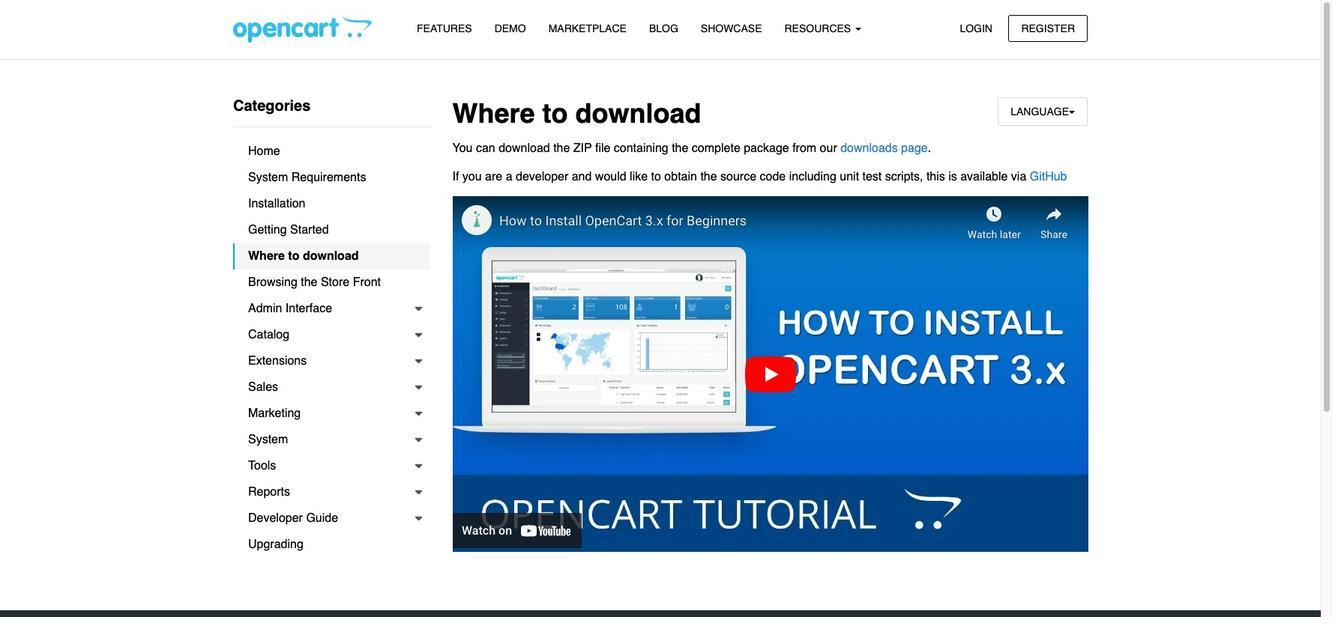 Task type: locate. For each thing, give the bounding box(es) containing it.
0 horizontal spatial where
[[248, 250, 285, 263]]

where up can on the top
[[453, 98, 535, 129]]

reports link
[[233, 480, 430, 506]]

where to download
[[453, 98, 702, 129], [248, 250, 359, 263]]

upgrading link
[[233, 532, 430, 559]]

1 horizontal spatial where to download
[[453, 98, 702, 129]]

code
[[760, 170, 786, 184]]

0 horizontal spatial to
[[288, 250, 300, 263]]

unit
[[840, 170, 859, 184]]

categories
[[233, 97, 311, 115]]

via
[[1011, 170, 1027, 184]]

tools
[[248, 460, 276, 473]]

0 vertical spatial to
[[543, 98, 568, 129]]

guide
[[306, 512, 338, 526]]

0 vertical spatial where
[[453, 98, 535, 129]]

login
[[960, 22, 993, 34]]

browsing the store front
[[248, 276, 381, 289]]

0 vertical spatial system
[[248, 171, 288, 184]]

1 vertical spatial where
[[248, 250, 285, 263]]

started
[[290, 223, 329, 237]]

catalog link
[[233, 322, 430, 349]]

language button
[[998, 97, 1088, 126]]

from
[[793, 141, 817, 155]]

to up developer
[[543, 98, 568, 129]]

download up a
[[499, 141, 550, 155]]

sales link
[[233, 375, 430, 401]]

developer guide link
[[233, 506, 430, 532]]

system requirements
[[248, 171, 366, 184]]

0 horizontal spatial download
[[303, 250, 359, 263]]

marketing link
[[233, 401, 430, 427]]

sales
[[248, 381, 278, 394]]

download down getting started link
[[303, 250, 359, 263]]

where to download inside 'link'
[[248, 250, 359, 263]]

if you are a developer and would like to obtain the source code including unit test scripts, this is available via github
[[453, 170, 1067, 184]]

the right obtain
[[701, 170, 717, 184]]

to inside 'link'
[[288, 250, 300, 263]]

and
[[572, 170, 592, 184]]

where
[[453, 98, 535, 129], [248, 250, 285, 263]]

browsing
[[248, 276, 298, 289]]

admin interface link
[[233, 296, 430, 322]]

2 vertical spatial download
[[303, 250, 359, 263]]

1 horizontal spatial where
[[453, 98, 535, 129]]

1 vertical spatial to
[[651, 170, 661, 184]]

to right "like"
[[651, 170, 661, 184]]

a
[[506, 170, 513, 184]]

github link
[[1030, 170, 1067, 184]]

download inside 'link'
[[303, 250, 359, 263]]

to down getting started
[[288, 250, 300, 263]]

1 system from the top
[[248, 171, 288, 184]]

2 horizontal spatial download
[[576, 98, 702, 129]]

file
[[595, 141, 611, 155]]

where down getting
[[248, 250, 285, 263]]

front
[[353, 276, 381, 289]]

1 horizontal spatial download
[[499, 141, 550, 155]]

the
[[554, 141, 570, 155], [672, 141, 689, 155], [701, 170, 717, 184], [301, 276, 318, 289]]

2 horizontal spatial to
[[651, 170, 661, 184]]

where to download down the started at the top
[[248, 250, 359, 263]]

this
[[927, 170, 945, 184]]

system
[[248, 171, 288, 184], [248, 433, 288, 447]]

1 vertical spatial where to download
[[248, 250, 359, 263]]

2 vertical spatial to
[[288, 250, 300, 263]]

to
[[543, 98, 568, 129], [651, 170, 661, 184], [288, 250, 300, 263]]

available
[[961, 170, 1008, 184]]

download
[[576, 98, 702, 129], [499, 141, 550, 155], [303, 250, 359, 263]]

extensions
[[248, 355, 307, 368]]

.
[[928, 141, 931, 155]]

1 vertical spatial system
[[248, 433, 288, 447]]

2 system from the top
[[248, 433, 288, 447]]

0 horizontal spatial where to download
[[248, 250, 359, 263]]

showcase
[[701, 22, 762, 34]]

1 vertical spatial download
[[499, 141, 550, 155]]

tools link
[[233, 454, 430, 480]]

installation
[[248, 197, 306, 211]]

blog link
[[638, 16, 690, 42]]

system down home
[[248, 171, 288, 184]]

system up "tools"
[[248, 433, 288, 447]]

system for system requirements
[[248, 171, 288, 184]]

where to download up the zip
[[453, 98, 702, 129]]

features link
[[406, 16, 483, 42]]

the left store on the top left of page
[[301, 276, 318, 289]]

resources
[[785, 22, 854, 34]]

download up 'containing'
[[576, 98, 702, 129]]



Task type: describe. For each thing, give the bounding box(es) containing it.
getting started
[[248, 223, 329, 237]]

system for system
[[248, 433, 288, 447]]

home
[[248, 145, 280, 158]]

zip
[[574, 141, 592, 155]]

getting started link
[[233, 217, 430, 244]]

installation link
[[233, 191, 430, 217]]

catalog
[[248, 328, 290, 342]]

1 horizontal spatial to
[[543, 98, 568, 129]]

marketplace
[[549, 22, 627, 34]]

scripts,
[[885, 170, 923, 184]]

interface
[[286, 302, 332, 316]]

you
[[463, 170, 482, 184]]

admin interface
[[248, 302, 332, 316]]

0 vertical spatial download
[[576, 98, 702, 129]]

reports
[[248, 486, 290, 499]]

source
[[721, 170, 757, 184]]

opencart - open source shopping cart solution image
[[233, 16, 372, 43]]

language
[[1011, 106, 1069, 118]]

resources link
[[774, 16, 873, 42]]

login link
[[947, 15, 1006, 42]]

features
[[417, 22, 472, 34]]

demo
[[495, 22, 526, 34]]

including
[[789, 170, 837, 184]]

getting
[[248, 223, 287, 237]]

downloads page link
[[841, 141, 928, 155]]

system requirements link
[[233, 165, 430, 191]]

home link
[[233, 139, 430, 165]]

you
[[453, 141, 473, 155]]

can
[[476, 141, 495, 155]]

store
[[321, 276, 350, 289]]

the up obtain
[[672, 141, 689, 155]]

blog
[[649, 22, 679, 34]]

test
[[863, 170, 882, 184]]

where to download link
[[233, 244, 430, 270]]

our
[[820, 141, 837, 155]]

0 vertical spatial where to download
[[453, 98, 702, 129]]

system link
[[233, 427, 430, 454]]

demo link
[[483, 16, 537, 42]]

downloads
[[841, 141, 898, 155]]

the left the zip
[[554, 141, 570, 155]]

if
[[453, 170, 459, 184]]

register link
[[1009, 15, 1088, 42]]

showcase link
[[690, 16, 774, 42]]

github
[[1030, 170, 1067, 184]]

would
[[595, 170, 627, 184]]

developer guide
[[248, 512, 338, 526]]

package
[[744, 141, 789, 155]]

upgrading
[[248, 538, 304, 552]]

complete
[[692, 141, 741, 155]]

browsing the store front link
[[233, 270, 430, 296]]

page
[[901, 141, 928, 155]]

are
[[485, 170, 503, 184]]

obtain
[[665, 170, 697, 184]]

developer
[[248, 512, 303, 526]]

marketplace link
[[537, 16, 638, 42]]

admin
[[248, 302, 282, 316]]

register
[[1022, 22, 1075, 34]]

extensions link
[[233, 349, 430, 375]]

developer
[[516, 170, 569, 184]]

marketing
[[248, 407, 301, 421]]

containing
[[614, 141, 669, 155]]

like
[[630, 170, 648, 184]]

requirements
[[292, 171, 366, 184]]

where inside 'link'
[[248, 250, 285, 263]]

is
[[949, 170, 957, 184]]

you can download the zip file containing the complete package from our downloads page .
[[453, 141, 931, 155]]



Task type: vqa. For each thing, say whether or not it's contained in the screenshot.
Showcase link
yes



